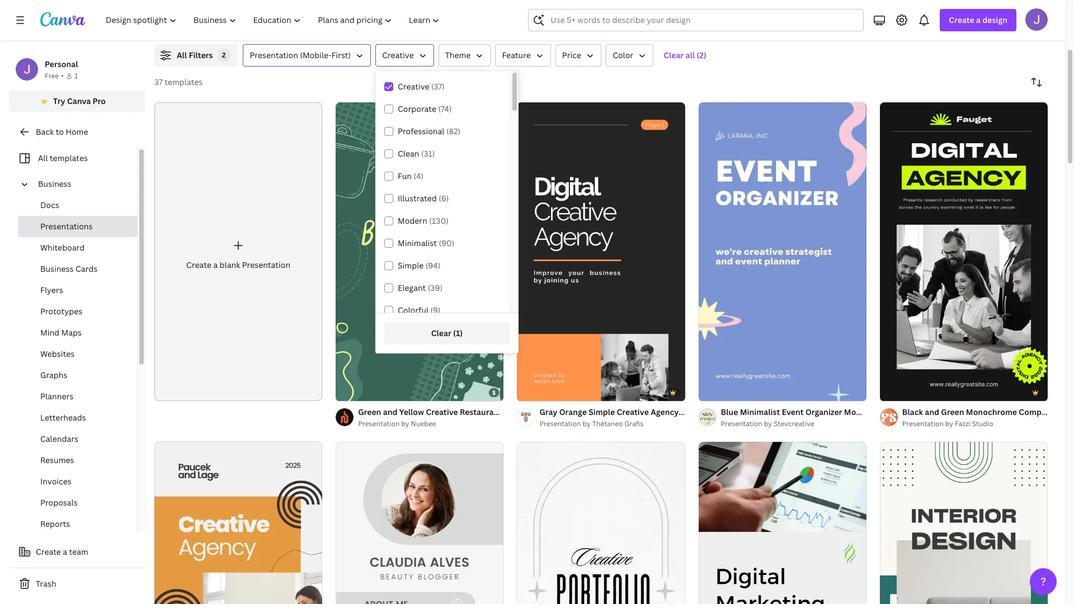 Task type: locate. For each thing, give the bounding box(es) containing it.
1 vertical spatial simple
[[589, 407, 615, 417]]

2 10 from the left
[[722, 388, 729, 396]]

clear left '(1)'
[[431, 328, 452, 339]]

1 mobile from the left
[[546, 407, 573, 417]]

0 horizontal spatial mobile
[[546, 407, 573, 417]]

white and green minimalist creative portfolio mobile first presentation image
[[517, 442, 685, 604]]

filters
[[189, 50, 213, 60]]

0 vertical spatial a
[[977, 15, 981, 25]]

1 vertical spatial a
[[213, 260, 218, 270]]

mind maps link
[[18, 322, 137, 344]]

try
[[53, 96, 65, 106]]

3 of from the left
[[712, 388, 720, 396]]

1 vertical spatial minimalist
[[740, 407, 780, 417]]

0 horizontal spatial of
[[349, 388, 357, 396]]

Sort by button
[[1026, 71, 1048, 93]]

presentation up presentation by fazzi studio
[[873, 407, 922, 417]]

0 horizontal spatial templates
[[50, 153, 88, 163]]

promotion
[[504, 407, 544, 417]]

1 up promotion
[[525, 388, 529, 396]]

presentation
[[250, 50, 298, 60], [242, 260, 291, 270], [593, 407, 642, 417], [726, 407, 775, 417], [873, 407, 922, 417], [358, 419, 400, 429], [540, 419, 581, 429], [721, 419, 763, 429], [903, 419, 944, 429]]

theme
[[445, 50, 471, 60]]

0 horizontal spatial clear
[[431, 328, 452, 339]]

1 horizontal spatial 1 of 10
[[707, 388, 729, 396]]

docs link
[[18, 195, 137, 216]]

business up docs
[[38, 179, 71, 189]]

mobile
[[546, 407, 573, 417], [845, 407, 871, 417]]

orange white creative agency mobile-first presentation image
[[154, 441, 322, 604]]

modern
[[398, 215, 428, 226]]

(82)
[[447, 126, 461, 137]]

proposals
[[40, 498, 78, 508]]

mobile right organizer
[[845, 407, 871, 417]]

thētaneo
[[593, 419, 623, 429]]

business inside "link"
[[40, 264, 74, 274]]

price button
[[556, 44, 602, 67]]

by left the fazzi
[[946, 419, 954, 429]]

3 by from the left
[[764, 419, 772, 429]]

9
[[359, 388, 363, 396]]

0 vertical spatial simple
[[398, 260, 424, 271]]

minimalist right blue
[[740, 407, 780, 417]]

creative up grafis at bottom right
[[617, 407, 649, 417]]

create left 'design'
[[949, 15, 975, 25]]

nuebee
[[411, 419, 436, 429]]

1 of 10 up blue
[[707, 388, 729, 396]]

green
[[358, 407, 381, 417]]

create down "reports"
[[36, 547, 61, 557]]

None search field
[[529, 9, 864, 31]]

presentation down top level navigation element at the top of page
[[250, 50, 298, 60]]

0 horizontal spatial a
[[63, 547, 67, 557]]

all left filters
[[177, 50, 187, 60]]

a inside dropdown button
[[977, 15, 981, 25]]

0 vertical spatial templates
[[165, 77, 203, 87]]

templates right 37 at the left of the page
[[165, 77, 203, 87]]

10 up gray
[[540, 388, 548, 396]]

blue minimalist event organizer mobile presentation presentation by stevcreative
[[721, 407, 922, 429]]

presentation down green
[[358, 419, 400, 429]]

clear all (2)
[[664, 50, 707, 60]]

trash link
[[9, 573, 146, 596]]

1 horizontal spatial of
[[530, 388, 538, 396]]

1 horizontal spatial templates
[[165, 77, 203, 87]]

modern (130)
[[398, 215, 449, 226]]

•
[[61, 71, 64, 81]]

0 horizontal spatial 10
[[540, 388, 548, 396]]

clear
[[664, 50, 684, 60], [431, 328, 452, 339]]

by
[[401, 419, 410, 429], [583, 419, 591, 429], [764, 419, 772, 429], [946, 419, 954, 429]]

1 of 10 link for event
[[699, 102, 867, 401]]

green and yellow creative restaurant promotion mobile first presentation link
[[358, 406, 642, 418]]

a left team
[[63, 547, 67, 557]]

(4)
[[414, 171, 424, 181]]

a left 'design'
[[977, 15, 981, 25]]

prototypes
[[40, 306, 82, 317]]

(90)
[[439, 238, 455, 249]]

of left 9
[[349, 388, 357, 396]]

of for green and yellow creative restaurant promotion mobile first presentation
[[349, 388, 357, 396]]

0 horizontal spatial 1 of 10
[[525, 388, 548, 396]]

beige and green creative interior architecture brand mobile-first presentation image
[[880, 442, 1048, 604]]

templates down the 'back to home'
[[50, 153, 88, 163]]

blue minimalist event organizer mobile presentation link
[[721, 406, 922, 418]]

by down yellow
[[401, 419, 410, 429]]

black and green monochrome company pitch deck mobile-first presentation image
[[880, 102, 1048, 401]]

0 vertical spatial create
[[949, 15, 975, 25]]

1 for green
[[344, 388, 347, 396]]

gray orange simple creative agency responsive presentation image
[[517, 102, 685, 401]]

1 1 of 10 from the left
[[525, 388, 548, 396]]

personal
[[45, 59, 78, 69]]

creative inside green and yellow creative restaurant promotion mobile first presentation presentation by nuebee
[[426, 407, 458, 417]]

0 horizontal spatial create
[[36, 547, 61, 557]]

0 horizontal spatial all
[[38, 153, 48, 163]]

2 1 of 10 from the left
[[707, 388, 729, 396]]

whiteboard
[[40, 242, 85, 253]]

try canva pro
[[53, 96, 106, 106]]

by down 'first'
[[583, 419, 591, 429]]

1 vertical spatial all
[[38, 153, 48, 163]]

planners link
[[18, 386, 137, 407]]

a
[[977, 15, 981, 25], [213, 260, 218, 270], [63, 547, 67, 557]]

creative inside 'gray orange simple creative agency responsive presentation presentation by thētaneo grafis'
[[617, 407, 649, 417]]

gray orange simple creative agency responsive presentation link
[[540, 406, 775, 418]]

presentation left the fazzi
[[903, 419, 944, 429]]

1 horizontal spatial 1 of 10 link
[[699, 102, 867, 401]]

2 horizontal spatial create
[[949, 15, 975, 25]]

presentation down blue
[[721, 419, 763, 429]]

2 mobile from the left
[[845, 407, 871, 417]]

minimalist (90)
[[398, 238, 455, 249]]

by inside 'gray orange simple creative agency responsive presentation presentation by thētaneo grafis'
[[583, 419, 591, 429]]

1 vertical spatial business
[[40, 264, 74, 274]]

1 horizontal spatial mobile
[[845, 407, 871, 417]]

create for create a design
[[949, 15, 975, 25]]

1 of 9
[[344, 388, 363, 396]]

create inside dropdown button
[[949, 15, 975, 25]]

1 vertical spatial create
[[186, 260, 212, 270]]

elegant
[[398, 283, 426, 293]]

0 horizontal spatial 1 of 10 link
[[517, 102, 685, 401]]

professional (82)
[[398, 126, 461, 137]]

2 horizontal spatial a
[[977, 15, 981, 25]]

37 templates
[[154, 77, 203, 87]]

minimalist
[[398, 238, 437, 249], [740, 407, 780, 417]]

1 by from the left
[[401, 419, 410, 429]]

by left stevcreative
[[764, 419, 772, 429]]

of up promotion
[[530, 388, 538, 396]]

of up responsive
[[712, 388, 720, 396]]

creative up presentation by nuebee link
[[426, 407, 458, 417]]

clear all (2) button
[[658, 44, 712, 67]]

minimalist up simple (94) in the top of the page
[[398, 238, 437, 249]]

1 left 9
[[344, 388, 347, 396]]

2 by from the left
[[583, 419, 591, 429]]

1 horizontal spatial all
[[177, 50, 187, 60]]

create a team button
[[9, 541, 146, 564]]

all down 'back'
[[38, 153, 48, 163]]

(130)
[[429, 215, 449, 226]]

simple left (94)
[[398, 260, 424, 271]]

price
[[562, 50, 582, 60]]

business for business cards
[[40, 264, 74, 274]]

websites link
[[18, 344, 137, 365]]

1 horizontal spatial simple
[[589, 407, 615, 417]]

simple up the thētaneo
[[589, 407, 615, 417]]

0 vertical spatial clear
[[664, 50, 684, 60]]

a left blank
[[213, 260, 218, 270]]

clear (1)
[[431, 328, 463, 339]]

1 10 from the left
[[540, 388, 548, 396]]

whiteboard link
[[18, 237, 137, 259]]

create a blank presentation
[[186, 260, 291, 270]]

presentation up presentation by thētaneo grafis link
[[593, 407, 642, 417]]

create for create a team
[[36, 547, 61, 557]]

1 horizontal spatial create
[[186, 260, 212, 270]]

first
[[574, 407, 592, 417]]

1 vertical spatial templates
[[50, 153, 88, 163]]

all for all templates
[[38, 153, 48, 163]]

design
[[983, 15, 1008, 25]]

beige creative graphic designer mobile-first presentation image
[[336, 442, 504, 604]]

0 vertical spatial minimalist
[[398, 238, 437, 249]]

creative up corporate at left top
[[398, 81, 430, 92]]

creative up creative (37)
[[382, 50, 414, 60]]

1 horizontal spatial clear
[[664, 50, 684, 60]]

templates
[[165, 77, 203, 87], [50, 153, 88, 163]]

1 horizontal spatial 10
[[722, 388, 729, 396]]

planners
[[40, 391, 73, 402]]

business up flyers
[[40, 264, 74, 274]]

simple (94)
[[398, 260, 441, 271]]

1 of from the left
[[349, 388, 357, 396]]

a for blank
[[213, 260, 218, 270]]

2 filter options selected element
[[217, 49, 231, 62]]

all
[[177, 50, 187, 60], [38, 153, 48, 163]]

fun
[[398, 171, 412, 181]]

a inside button
[[63, 547, 67, 557]]

by inside green and yellow creative restaurant promotion mobile first presentation presentation by nuebee
[[401, 419, 410, 429]]

create inside button
[[36, 547, 61, 557]]

2 1 of 10 link from the left
[[699, 102, 867, 401]]

10 for gray
[[540, 388, 548, 396]]

1 horizontal spatial minimalist
[[740, 407, 780, 417]]

1 1 of 10 link from the left
[[517, 102, 685, 401]]

10
[[540, 388, 548, 396], [722, 388, 729, 396]]

Search search field
[[551, 10, 857, 31]]

0 vertical spatial all
[[177, 50, 187, 60]]

mobile left 'first'
[[546, 407, 573, 417]]

0 vertical spatial business
[[38, 179, 71, 189]]

1 of 10 up promotion
[[525, 388, 548, 396]]

1 vertical spatial clear
[[431, 328, 452, 339]]

proposals link
[[18, 493, 137, 514]]

studio
[[973, 419, 994, 429]]

clear left all
[[664, 50, 684, 60]]

2 horizontal spatial of
[[712, 388, 720, 396]]

free
[[45, 71, 59, 81]]

2 of from the left
[[530, 388, 538, 396]]

presentation down gray
[[540, 419, 581, 429]]

1 up responsive
[[707, 388, 710, 396]]

of
[[349, 388, 357, 396], [530, 388, 538, 396], [712, 388, 720, 396]]

2 vertical spatial create
[[36, 547, 61, 557]]

letterheads link
[[18, 407, 137, 429]]

creative inside button
[[382, 50, 414, 60]]

create left blank
[[186, 260, 212, 270]]

a for team
[[63, 547, 67, 557]]

0 horizontal spatial simple
[[398, 260, 424, 271]]

canva
[[67, 96, 91, 106]]

by inside blue minimalist event organizer mobile presentation presentation by stevcreative
[[764, 419, 772, 429]]

2 vertical spatial a
[[63, 547, 67, 557]]

$
[[493, 389, 496, 397]]

templates for all templates
[[50, 153, 88, 163]]

2
[[222, 50, 226, 60]]

all for all filters
[[177, 50, 187, 60]]

10 up blue
[[722, 388, 729, 396]]

1 horizontal spatial a
[[213, 260, 218, 270]]

clean (31)
[[398, 148, 435, 159]]

37
[[154, 77, 163, 87]]



Task type: describe. For each thing, give the bounding box(es) containing it.
prototypes link
[[18, 301, 137, 322]]

illustrated
[[398, 193, 437, 204]]

simple inside 'gray orange simple creative agency responsive presentation presentation by thētaneo grafis'
[[589, 407, 615, 417]]

0 horizontal spatial minimalist
[[398, 238, 437, 249]]

docs
[[40, 200, 59, 210]]

(74)
[[439, 104, 452, 114]]

clear for clear all (2)
[[664, 50, 684, 60]]

create a design button
[[941, 9, 1017, 31]]

business cards
[[40, 264, 98, 274]]

templates for 37 templates
[[165, 77, 203, 87]]

graphs
[[40, 370, 67, 381]]

of for gray orange simple creative agency responsive presentation
[[530, 388, 538, 396]]

clean
[[398, 148, 419, 159]]

event
[[782, 407, 804, 417]]

presentation right blank
[[242, 260, 291, 270]]

gray orange simple creative agency responsive presentation presentation by thētaneo grafis
[[540, 407, 775, 429]]

top level navigation element
[[99, 9, 450, 31]]

blue
[[721, 407, 738, 417]]

graphs link
[[18, 365, 137, 386]]

orange
[[560, 407, 587, 417]]

reports
[[40, 519, 70, 529]]

letterheads
[[40, 413, 86, 423]]

feature
[[502, 50, 531, 60]]

feature button
[[496, 44, 551, 67]]

maps
[[61, 327, 82, 338]]

business cards link
[[18, 259, 137, 280]]

fazzi
[[956, 419, 971, 429]]

creative button
[[376, 44, 434, 67]]

presentation left 'event'
[[726, 407, 775, 417]]

all filters
[[177, 50, 213, 60]]

mobile inside blue minimalist event organizer mobile presentation presentation by stevcreative
[[845, 407, 871, 417]]

agency
[[651, 407, 679, 417]]

reports link
[[18, 514, 137, 535]]

mind maps
[[40, 327, 82, 338]]

green and yellow creative restaurant promotion mobile first presentation image
[[336, 102, 504, 401]]

invoices link
[[18, 471, 137, 493]]

presentation (mobile-first)
[[250, 50, 351, 60]]

to
[[56, 126, 64, 137]]

presentation by fazzi studio
[[903, 419, 994, 429]]

1 of 10 link for simple
[[517, 102, 685, 401]]

responsive
[[681, 407, 725, 417]]

business for business
[[38, 179, 71, 189]]

create a team
[[36, 547, 88, 557]]

organizer
[[806, 407, 843, 417]]

1 of 9 link
[[336, 102, 504, 401]]

back to home
[[36, 126, 88, 137]]

colorful (9)
[[398, 305, 441, 316]]

resumes
[[40, 455, 74, 466]]

illustrated (6)
[[398, 193, 449, 204]]

and
[[383, 407, 398, 417]]

1 of 10 for gray
[[525, 388, 548, 396]]

presentation by stevcreative link
[[721, 418, 867, 430]]

resumes link
[[18, 450, 137, 471]]

(9)
[[431, 305, 441, 316]]

clear for clear (1)
[[431, 328, 452, 339]]

1 for blue
[[707, 388, 710, 396]]

mobile inside green and yellow creative restaurant promotion mobile first presentation presentation by nuebee
[[546, 407, 573, 417]]

1 of 10 for blue
[[707, 388, 729, 396]]

color
[[613, 50, 634, 60]]

back to home link
[[9, 121, 146, 143]]

presentation by thētaneo grafis link
[[540, 418, 685, 430]]

corporate
[[398, 104, 437, 114]]

blue minimalist event organizer mobile presentation image
[[699, 102, 867, 401]]

elegant (39)
[[398, 283, 443, 293]]

(37)
[[432, 81, 445, 92]]

(94)
[[426, 260, 441, 271]]

create for create a blank presentation
[[186, 260, 212, 270]]

presentation by fazzi studio link
[[903, 418, 1048, 430]]

colorful
[[398, 305, 429, 316]]

1 right •
[[74, 71, 78, 81]]

first)
[[332, 50, 351, 60]]

of for blue minimalist event organizer mobile presentation
[[712, 388, 720, 396]]

yellow
[[400, 407, 424, 417]]

10 for blue
[[722, 388, 729, 396]]

presentation inside button
[[250, 50, 298, 60]]

minimalist inside blue minimalist event organizer mobile presentation presentation by stevcreative
[[740, 407, 780, 417]]

1 for gray
[[525, 388, 529, 396]]

gray
[[540, 407, 558, 417]]

home
[[66, 126, 88, 137]]

blue white creative professional modern business digital marketing agency mobile presentation template image
[[699, 442, 867, 604]]

all templates link
[[16, 148, 130, 169]]

(31)
[[421, 148, 435, 159]]

back
[[36, 126, 54, 137]]

create a blank presentation element
[[154, 102, 322, 401]]

4 by from the left
[[946, 419, 954, 429]]

calendars
[[40, 434, 78, 444]]

(1)
[[453, 328, 463, 339]]

flyers link
[[18, 280, 137, 301]]

fun (4)
[[398, 171, 424, 181]]

stevcreative
[[774, 419, 815, 429]]

grafis
[[625, 419, 644, 429]]

cards
[[76, 264, 98, 274]]

trash
[[36, 579, 56, 589]]

(6)
[[439, 193, 449, 204]]

flyers
[[40, 285, 63, 296]]

theme button
[[439, 44, 491, 67]]

create a design
[[949, 15, 1008, 25]]

invoices
[[40, 476, 72, 487]]

presentations
[[40, 221, 93, 232]]

websites
[[40, 349, 75, 359]]

calendars link
[[18, 429, 137, 450]]

jacob simon image
[[1026, 8, 1048, 31]]

clear (1) button
[[385, 322, 510, 345]]

all templates
[[38, 153, 88, 163]]

a for design
[[977, 15, 981, 25]]

(mobile-
[[300, 50, 332, 60]]



Task type: vqa. For each thing, say whether or not it's contained in the screenshot.
bottommost Magic Media
no



